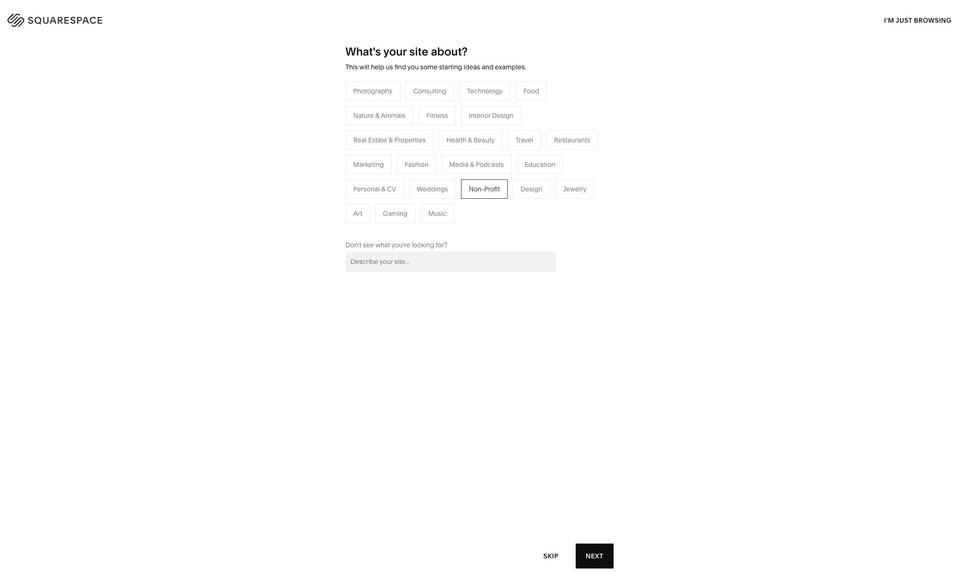 Task type: describe. For each thing, give the bounding box(es) containing it.
health & beauty
[[447, 136, 495, 144]]

Restaurants radio
[[547, 130, 598, 150]]

weddings link
[[373, 184, 414, 192]]

Art radio
[[346, 204, 370, 223]]

properties inside radio
[[395, 136, 426, 144]]

what
[[376, 241, 390, 249]]

what's
[[346, 45, 381, 58]]

travel link
[[373, 129, 401, 137]]

1 horizontal spatial fitness
[[471, 156, 493, 165]]

Media & Podcasts radio
[[442, 155, 512, 174]]

1 horizontal spatial animals
[[499, 142, 523, 151]]

design inside radio
[[492, 111, 514, 120]]

food
[[524, 87, 540, 95]]

music
[[429, 210, 447, 218]]

nature & animals link
[[471, 142, 533, 151]]

jewelry
[[563, 185, 587, 193]]

for?
[[436, 241, 448, 249]]

what's your site about? this will help us find you some starting ideas and examples.
[[346, 45, 527, 71]]

skip button
[[534, 544, 569, 569]]

site
[[410, 45, 429, 58]]

& right community
[[313, 170, 317, 179]]

real estate & properties link
[[373, 198, 455, 206]]

1 horizontal spatial estate
[[388, 198, 407, 206]]

events
[[373, 170, 394, 179]]

see
[[363, 241, 374, 249]]

real estate & properties inside radio
[[354, 136, 426, 144]]

i'm
[[885, 16, 895, 24]]

you
[[408, 63, 419, 71]]

Photography radio
[[346, 81, 401, 101]]

consulting
[[414, 87, 447, 95]]

& down the weddings link
[[409, 198, 413, 206]]

& up media & podcasts link
[[389, 136, 393, 144]]

travel inside the 'travel' option
[[516, 136, 534, 144]]

media & podcasts inside radio
[[450, 160, 504, 169]]

1 vertical spatial real estate & properties
[[373, 198, 446, 206]]

interior
[[469, 111, 491, 120]]

some
[[421, 63, 438, 71]]

decor
[[497, 129, 516, 137]]

you're
[[392, 241, 410, 249]]

media inside radio
[[450, 160, 469, 169]]

home & decor
[[471, 129, 516, 137]]

nature inside option
[[354, 111, 374, 120]]

Jewelry radio
[[556, 179, 595, 199]]

0 horizontal spatial travel
[[373, 129, 391, 137]]

us
[[386, 63, 393, 71]]

weddings inside option
[[417, 185, 448, 193]]

Fitness radio
[[419, 106, 456, 125]]

0 horizontal spatial restaurants
[[373, 142, 409, 151]]

fitness link
[[471, 156, 502, 165]]

Nature & Animals radio
[[346, 106, 414, 125]]

0 horizontal spatial weddings
[[373, 184, 404, 192]]

Personal & CV radio
[[346, 179, 404, 199]]

& down 'home & decor'
[[493, 142, 497, 151]]

& down restaurants link
[[394, 156, 398, 165]]

community
[[276, 170, 311, 179]]

find
[[395, 63, 406, 71]]

help
[[371, 63, 385, 71]]

profits
[[334, 170, 353, 179]]

just
[[896, 16, 913, 24]]

health
[[447, 136, 467, 144]]

community & non-profits link
[[276, 170, 362, 179]]

don't see what you're looking for?
[[346, 241, 448, 249]]

interior design
[[469, 111, 514, 120]]

will
[[360, 63, 369, 71]]

Travel radio
[[508, 130, 542, 150]]

1 vertical spatial properties
[[414, 198, 446, 206]]

events link
[[373, 170, 403, 179]]



Task type: vqa. For each thing, say whether or not it's contained in the screenshot.
browsing
yes



Task type: locate. For each thing, give the bounding box(es) containing it.
Real Estate & Properties radio
[[346, 130, 434, 150]]

properties up music
[[414, 198, 446, 206]]

non-
[[319, 170, 334, 179], [469, 185, 485, 193]]

&
[[376, 111, 380, 120], [491, 129, 496, 137], [389, 136, 393, 144], [468, 136, 472, 144], [493, 142, 497, 151], [394, 156, 398, 165], [470, 160, 474, 169], [313, 170, 317, 179], [382, 185, 386, 193], [409, 198, 413, 206]]

estate down the nature & animals option
[[368, 136, 387, 144]]

fitness down beauty
[[471, 156, 493, 165]]

squarespace logo link
[[19, 11, 203, 26]]

0 horizontal spatial media
[[373, 156, 393, 165]]

1 horizontal spatial podcasts
[[476, 160, 504, 169]]

1 vertical spatial nature & animals
[[471, 142, 523, 151]]

and
[[482, 63, 494, 71]]

0 vertical spatial properties
[[395, 136, 426, 144]]

real estate & properties up gaming
[[373, 198, 446, 206]]

estate inside real estate & properties radio
[[368, 136, 387, 144]]

0 horizontal spatial media & podcasts
[[373, 156, 428, 165]]

0 horizontal spatial non-
[[319, 170, 334, 179]]

properties
[[395, 136, 426, 144], [414, 198, 446, 206]]

1 horizontal spatial weddings
[[417, 185, 448, 193]]

1 horizontal spatial real
[[373, 198, 387, 206]]

nature down photography
[[354, 111, 374, 120]]

skip
[[544, 552, 559, 561]]

1 horizontal spatial media & podcasts
[[450, 160, 504, 169]]

fitness inside radio
[[427, 111, 448, 120]]

1 vertical spatial design
[[521, 185, 543, 193]]

Consulting radio
[[406, 81, 454, 101]]

Food radio
[[516, 81, 547, 101]]

fashion
[[405, 160, 429, 169]]

0 horizontal spatial design
[[492, 111, 514, 120]]

podcasts down 'nature & animals' link
[[476, 160, 504, 169]]

1 horizontal spatial travel
[[516, 136, 534, 144]]

real estate & properties up media & podcasts link
[[354, 136, 426, 144]]

animals up travel 'link' at left
[[381, 111, 406, 120]]

properties up media & podcasts link
[[395, 136, 426, 144]]

0 vertical spatial animals
[[381, 111, 406, 120]]

Fashion radio
[[397, 155, 437, 174]]

nature & animals
[[354, 111, 406, 120], [471, 142, 523, 151]]

about?
[[431, 45, 468, 58]]

1 horizontal spatial media
[[450, 160, 469, 169]]

gaming
[[383, 210, 408, 218]]

home & decor link
[[471, 129, 525, 137]]

nature & animals inside option
[[354, 111, 406, 120]]

personal & cv
[[354, 185, 396, 193]]

Education radio
[[517, 155, 563, 174]]

Don't see what you're looking for? field
[[346, 252, 556, 272]]

media & podcasts
[[373, 156, 428, 165], [450, 160, 504, 169]]

0 vertical spatial non-
[[319, 170, 334, 179]]

real estate & properties
[[354, 136, 426, 144], [373, 198, 446, 206]]

0 horizontal spatial nature & animals
[[354, 111, 406, 120]]

restaurants
[[554, 136, 590, 144], [373, 142, 409, 151]]

bloom image
[[355, 316, 604, 582]]

0 horizontal spatial estate
[[368, 136, 387, 144]]

i'm just browsing
[[885, 16, 952, 24]]

travel down the nature & animals option
[[373, 129, 391, 137]]

0 vertical spatial real estate & properties
[[354, 136, 426, 144]]

media & podcasts down restaurants link
[[373, 156, 428, 165]]

media
[[373, 156, 393, 165], [450, 160, 469, 169]]

animals inside option
[[381, 111, 406, 120]]

examples.
[[495, 63, 527, 71]]

1 horizontal spatial nature & animals
[[471, 142, 523, 151]]

community & non-profits
[[276, 170, 353, 179]]

non-profit
[[469, 185, 500, 193]]

0 horizontal spatial fitness
[[427, 111, 448, 120]]

photography
[[354, 87, 393, 95]]

0 horizontal spatial animals
[[381, 111, 406, 120]]

& left cv
[[382, 185, 386, 193]]

1 vertical spatial fitness
[[471, 156, 493, 165]]

design up decor
[[492, 111, 514, 120]]

next button
[[576, 544, 614, 569]]

0 horizontal spatial podcasts
[[400, 156, 428, 165]]

podcasts down restaurants link
[[400, 156, 428, 165]]

real inside radio
[[354, 136, 367, 144]]

estate up gaming
[[388, 198, 407, 206]]

podcasts inside radio
[[476, 160, 504, 169]]

0 vertical spatial estate
[[368, 136, 387, 144]]

Design radio
[[513, 179, 550, 199]]

design down education radio at top
[[521, 185, 543, 193]]

animals down decor
[[499, 142, 523, 151]]

0 vertical spatial real
[[354, 136, 367, 144]]

media & podcasts down health & beauty
[[450, 160, 504, 169]]

Gaming radio
[[375, 204, 416, 223]]

real
[[354, 136, 367, 144], [373, 198, 387, 206]]

starting
[[439, 63, 462, 71]]

media up events
[[373, 156, 393, 165]]

& right 'health'
[[468, 136, 472, 144]]

restaurants inside option
[[554, 136, 590, 144]]

Interior Design radio
[[461, 106, 522, 125]]

marketing
[[354, 160, 384, 169]]

travel right decor
[[516, 136, 534, 144]]

this
[[346, 63, 358, 71]]

nature
[[354, 111, 374, 120], [471, 142, 492, 151]]

nature down home
[[471, 142, 492, 151]]

1 vertical spatial nature
[[471, 142, 492, 151]]

Music radio
[[421, 204, 455, 223]]

0 vertical spatial nature
[[354, 111, 374, 120]]

Technology radio
[[459, 81, 511, 101]]

restaurants up education radio at top
[[554, 136, 590, 144]]

real down personal & cv
[[373, 198, 387, 206]]

Health & Beauty radio
[[439, 130, 503, 150]]

design
[[492, 111, 514, 120], [521, 185, 543, 193]]

1 horizontal spatial nature
[[471, 142, 492, 151]]

0 vertical spatial design
[[492, 111, 514, 120]]

your
[[384, 45, 407, 58]]

0 vertical spatial fitness
[[427, 111, 448, 120]]

browsing
[[915, 16, 952, 24]]

profit
[[485, 185, 500, 193]]

don't
[[346, 241, 362, 249]]

weddings
[[373, 184, 404, 192], [417, 185, 448, 193]]

restaurants link
[[373, 142, 419, 151]]

ideas
[[464, 63, 481, 71]]

non- right community
[[319, 170, 334, 179]]

nature & animals down "home & decor" link at the top of page
[[471, 142, 523, 151]]

0 vertical spatial nature & animals
[[354, 111, 406, 120]]

education
[[525, 160, 556, 169]]

fitness
[[427, 111, 448, 120], [471, 156, 493, 165]]

media & podcasts link
[[373, 156, 437, 165]]

podcasts
[[400, 156, 428, 165], [476, 160, 504, 169]]

home
[[471, 129, 490, 137]]

design inside radio
[[521, 185, 543, 193]]

& down health & beauty
[[470, 160, 474, 169]]

technology
[[467, 87, 503, 95]]

1 vertical spatial non-
[[469, 185, 485, 193]]

Non-Profit radio
[[461, 179, 508, 199]]

next
[[586, 552, 604, 561]]

estate
[[368, 136, 387, 144], [388, 198, 407, 206]]

0 horizontal spatial nature
[[354, 111, 374, 120]]

weddings down events link
[[373, 184, 404, 192]]

1 horizontal spatial restaurants
[[554, 136, 590, 144]]

non- inside radio
[[469, 185, 485, 193]]

1 vertical spatial estate
[[388, 198, 407, 206]]

looking
[[412, 241, 435, 249]]

real up marketing
[[354, 136, 367, 144]]

fitness down consulting
[[427, 111, 448, 120]]

cv
[[387, 185, 396, 193]]

0 horizontal spatial real
[[354, 136, 367, 144]]

1 vertical spatial animals
[[499, 142, 523, 151]]

animals
[[381, 111, 406, 120], [499, 142, 523, 151]]

1 vertical spatial real
[[373, 198, 387, 206]]

1 horizontal spatial design
[[521, 185, 543, 193]]

personal
[[354, 185, 380, 193]]

& right home
[[491, 129, 496, 137]]

Marketing radio
[[346, 155, 392, 174]]

1 horizontal spatial non-
[[469, 185, 485, 193]]

nature & animals up travel 'link' at left
[[354, 111, 406, 120]]

travel
[[373, 129, 391, 137], [516, 136, 534, 144]]

beauty
[[474, 136, 495, 144]]

Weddings radio
[[409, 179, 456, 199]]

art
[[354, 210, 362, 218]]

& up travel 'link' at left
[[376, 111, 380, 120]]

media down 'health'
[[450, 160, 469, 169]]

weddings up real estate & properties link
[[417, 185, 448, 193]]

restaurants down travel 'link' at left
[[373, 142, 409, 151]]

non- down 'media & podcasts' radio
[[469, 185, 485, 193]]

squarespace logo image
[[19, 11, 121, 26]]

i'm just browsing link
[[885, 7, 952, 33]]



